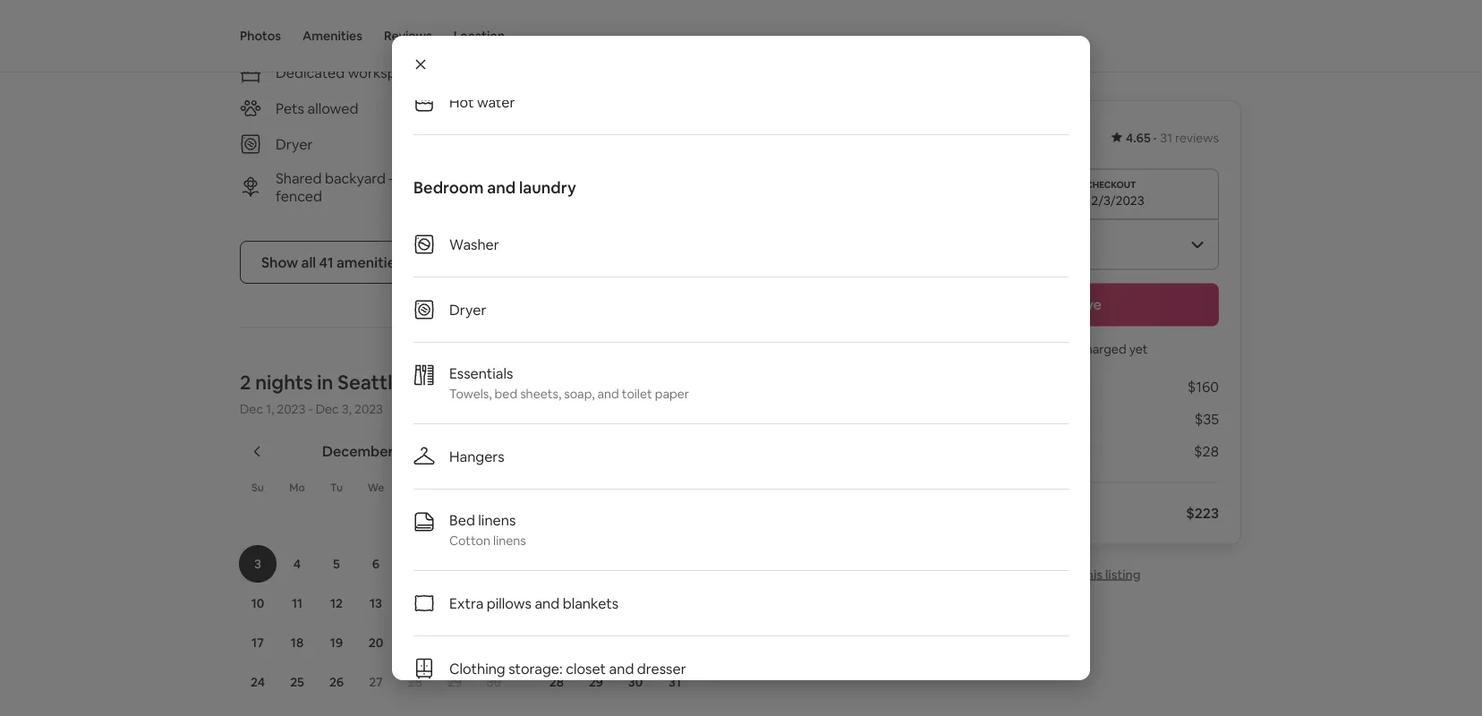 Task type: describe. For each thing, give the bounding box(es) containing it.
1 horizontal spatial 26 button
[[734, 624, 773, 662]]

1 7 from the left
[[412, 556, 419, 572]]

2 mo from the left
[[589, 481, 605, 495]]

extra
[[449, 594, 484, 612]]

seattle
[[338, 369, 404, 395]]

23 for first 23 button from right
[[628, 635, 643, 651]]

allowed
[[308, 99, 358, 117]]

blankets
[[563, 594, 619, 612]]

27 for topmost 27 button
[[786, 635, 800, 651]]

$28
[[1194, 442, 1219, 461]]

1 fr from the left
[[450, 481, 460, 495]]

2 nights in seattle dec 1, 2023 - dec 3, 2023
[[240, 369, 404, 417]]

pillows
[[487, 594, 532, 612]]

pets allowed
[[276, 99, 358, 117]]

this
[[1081, 566, 1103, 582]]

reserve
[[1048, 295, 1102, 314]]

20, saturday, january 2024. available. select as check-in date. button
[[774, 585, 812, 622]]

hangers
[[449, 447, 505, 466]]

·
[[1154, 130, 1157, 146]]

photos button
[[240, 0, 281, 72]]

workspace
[[348, 63, 420, 81]]

1
[[452, 516, 457, 533]]

towels,
[[449, 386, 492, 402]]

dedicated workspace
[[276, 63, 420, 81]]

2 sa from the left
[[788, 481, 800, 495]]

reviews
[[384, 28, 432, 44]]

23 for first 23 button from left
[[487, 635, 501, 651]]

1 horizontal spatial 13 button
[[773, 545, 813, 583]]

1 sa from the left
[[488, 481, 500, 495]]

2 th from the left
[[709, 481, 722, 495]]

0 horizontal spatial 10 button
[[238, 585, 278, 622]]

balcony
[[629, 135, 680, 153]]

0 vertical spatial 12 button
[[734, 545, 773, 583]]

6 button
[[356, 545, 396, 583]]

2, tuesday, january 2024. available. select as check-in date. button
[[617, 506, 654, 543]]

report this listing
[[1038, 566, 1141, 582]]

1 8 from the left
[[451, 556, 458, 572]]

be
[[1061, 341, 1076, 357]]

fee
[[992, 410, 1013, 428]]

6, saturday, january 2024. available. select as check-in date. button
[[774, 506, 812, 543]]

1,
[[266, 401, 274, 417]]

29 for second 29 button from left
[[589, 674, 603, 690]]

wifi
[[575, 27, 601, 46]]

20 button
[[356, 624, 396, 662]]

2 for 2
[[491, 516, 498, 533]]

night
[[971, 128, 1005, 146]]

22 for 1st 22 button
[[448, 635, 462, 651]]

2 23 button from the left
[[616, 624, 655, 662]]

2 7 from the left
[[553, 556, 560, 572]]

12/3/2023 button
[[931, 169, 1219, 219]]

all
[[301, 253, 316, 271]]

1 vertical spatial 25 button
[[278, 663, 317, 701]]

1 su from the left
[[252, 481, 264, 495]]

19, friday, january 2024. available. select as check-in date. button
[[735, 585, 773, 622]]

water
[[477, 93, 515, 111]]

2 7 button from the left
[[537, 545, 577, 583]]

kitchen
[[276, 27, 326, 46]]

reserve button
[[931, 283, 1219, 326]]

fully
[[399, 169, 429, 187]]

41
[[319, 253, 334, 271]]

4.65
[[1126, 130, 1151, 146]]

bedroom
[[414, 177, 484, 198]]

or
[[611, 135, 625, 153]]

soap,
[[564, 386, 595, 402]]

$35
[[1195, 410, 1219, 428]]

won't
[[1026, 341, 1058, 357]]

report
[[1038, 566, 1079, 582]]

1 vertical spatial 11
[[292, 595, 303, 611]]

5
[[333, 556, 340, 572]]

$80
[[931, 123, 966, 148]]

dedicated
[[276, 63, 345, 81]]

backyard
[[325, 169, 386, 187]]

0 vertical spatial 25 button
[[695, 624, 734, 662]]

show
[[261, 253, 298, 271]]

nights
[[255, 369, 313, 395]]

paper
[[655, 386, 689, 402]]

30 for second "30" button from right
[[487, 674, 501, 690]]

1 15 from the left
[[449, 595, 461, 611]]

0 horizontal spatial 2023
[[277, 401, 306, 417]]

22 for first 22 button from the right
[[589, 635, 603, 651]]

2 we from the left
[[668, 481, 684, 495]]

1 30 button from the left
[[474, 663, 514, 701]]

$223
[[1186, 504, 1219, 522]]

show all 41 amenities button
[[240, 241, 424, 284]]

reviews
[[1175, 130, 1219, 146]]

1 vertical spatial 26 button
[[317, 663, 356, 701]]

amenities
[[337, 253, 403, 271]]

4.65 · 31 reviews
[[1126, 130, 1219, 146]]

3, wednesday, january 2024. available. select as check-in date. button
[[656, 506, 694, 543]]

3 button
[[238, 545, 278, 583]]

2 8 from the left
[[593, 556, 600, 572]]

essentials towels, bed sheets, soap, and toilet paper
[[449, 364, 689, 402]]

30 for first "30" button from right
[[628, 674, 643, 690]]

closet
[[566, 659, 606, 678]]

1 th from the left
[[409, 481, 422, 495]]

17, wednesday, january 2024. available. select as check-in date. button
[[656, 585, 694, 622]]

patio or balcony
[[575, 135, 680, 153]]

2 30 button from the left
[[616, 663, 655, 701]]

essentials
[[449, 364, 513, 382]]

charged
[[1079, 341, 1127, 357]]

0 horizontal spatial 11 button
[[278, 585, 317, 622]]

yet
[[1129, 341, 1148, 357]]

pets
[[276, 99, 304, 117]]

2 28 button from the left
[[537, 663, 577, 701]]

2 21 from the left
[[551, 635, 563, 651]]

1 vertical spatial 12 button
[[317, 585, 356, 622]]

16
[[488, 595, 501, 611]]

calendar application
[[218, 422, 1426, 716]]

cleaning fee
[[931, 410, 1013, 428]]

december
[[322, 442, 394, 460]]

$80 night
[[931, 123, 1005, 148]]

10 for 10 button to the left
[[251, 595, 264, 611]]

26 for 26 button to the right
[[747, 635, 761, 651]]

2023 inside calendar application
[[397, 442, 430, 460]]

2 fr from the left
[[750, 481, 760, 495]]

25 for the bottom 25 button
[[290, 674, 304, 690]]

1 horizontal spatial 24 button
[[655, 624, 695, 662]]

extra pillows and blankets
[[449, 594, 619, 612]]

1 vertical spatial linens
[[493, 533, 526, 549]]

0 vertical spatial dryer
[[276, 135, 313, 153]]

1 horizontal spatial 12
[[748, 556, 760, 572]]

cleaning fee button
[[931, 410, 1013, 428]]

20
[[369, 635, 383, 651]]

0 horizontal spatial 27 button
[[356, 663, 396, 701]]

1 horizontal spatial 2023
[[355, 401, 383, 417]]

amenities
[[303, 28, 363, 44]]

1 horizontal spatial 11
[[709, 556, 720, 572]]

13 for the leftmost 13 button
[[370, 595, 382, 611]]

and right pillows
[[535, 594, 560, 612]]

17 button
[[238, 624, 278, 662]]



Task type: vqa. For each thing, say whether or not it's contained in the screenshot.
Location
yes



Task type: locate. For each thing, give the bounding box(es) containing it.
15 up closet
[[590, 595, 602, 611]]

2 14 button from the left
[[537, 585, 577, 622]]

report this listing button
[[1009, 566, 1141, 582]]

8 down 1, monday, january 2024. unavailable button at bottom left
[[593, 556, 600, 572]]

31 right ·
[[1160, 130, 1173, 146]]

29
[[448, 674, 462, 690], [589, 674, 603, 690]]

13
[[787, 556, 799, 572], [370, 595, 382, 611]]

15 button up closet
[[577, 585, 616, 622]]

photos
[[240, 28, 281, 44]]

you won't be charged yet
[[1002, 341, 1148, 357]]

shared backyard – fully fenced
[[276, 169, 429, 205]]

25 button down 18, thursday, january 2024. available. select as check-in date. button
[[695, 624, 734, 662]]

2 29 from the left
[[589, 674, 603, 690]]

and right closet
[[609, 659, 634, 678]]

7 up extra pillows and blankets
[[553, 556, 560, 572]]

2 22 button from the left
[[577, 624, 616, 662]]

9
[[490, 556, 498, 572], [632, 556, 639, 572]]

21 button down extra pillows and blankets
[[537, 624, 577, 662]]

dec left the 1,
[[240, 401, 263, 417]]

28 left closet
[[550, 674, 564, 690]]

21 button right 20
[[396, 624, 435, 662]]

22 up clothing
[[448, 635, 462, 651]]

0 horizontal spatial 28
[[408, 674, 423, 690]]

1 28 from the left
[[408, 674, 423, 690]]

0 horizontal spatial 21 button
[[396, 624, 435, 662]]

18, thursday, january 2024. available. select as check-in date. button
[[696, 585, 733, 622]]

0 vertical spatial 31
[[1160, 130, 1173, 146]]

0 horizontal spatial 9 button
[[474, 545, 514, 583]]

$160
[[1188, 378, 1219, 396]]

31 inside button
[[669, 674, 681, 690]]

1 horizontal spatial 8 button
[[577, 545, 616, 583]]

0 horizontal spatial 7 button
[[396, 545, 435, 583]]

2 28 from the left
[[550, 674, 564, 690]]

-
[[308, 401, 313, 417]]

21 right "20" button
[[409, 635, 422, 651]]

31
[[1160, 130, 1173, 146], [669, 674, 681, 690]]

7 right 6 button
[[412, 556, 419, 572]]

23 button up 31 button at left bottom
[[616, 624, 655, 662]]

12 button up 19, friday, january 2024. available. select as check-in date. button
[[734, 545, 773, 583]]

sheets,
[[520, 386, 561, 402]]

2 8 button from the left
[[577, 545, 616, 583]]

26
[[747, 635, 761, 651], [329, 674, 344, 690]]

bedroom and laundry
[[414, 177, 576, 198]]

3
[[254, 556, 261, 572]]

2 9 button from the left
[[616, 545, 655, 583]]

1 tu from the left
[[330, 481, 343, 495]]

26 button down 19, friday, january 2024. available. select as check-in date. button
[[734, 624, 773, 662]]

1 vertical spatial 25
[[290, 674, 304, 690]]

5, friday, january 2024. available. select as check-in date. button
[[735, 506, 773, 543]]

–
[[389, 169, 396, 187]]

1 14 button from the left
[[396, 585, 435, 622]]

0 horizontal spatial 25
[[290, 674, 304, 690]]

29 button down extra
[[435, 663, 474, 701]]

sa up 6, saturday, january 2024. available. select as check-in date. button
[[788, 481, 800, 495]]

2 30 from the left
[[628, 674, 643, 690]]

2 for 2 nights in seattle dec 1, 2023 - dec 3, 2023
[[240, 369, 251, 395]]

th
[[409, 481, 422, 495], [709, 481, 722, 495]]

fr up the 5, friday, january 2024. available. select as check-in date. button
[[750, 481, 760, 495]]

2 button
[[474, 506, 514, 543]]

11 down "4"
[[292, 595, 303, 611]]

28 left clothing
[[408, 674, 423, 690]]

14 button
[[396, 585, 435, 622], [537, 585, 577, 622]]

8 button down 1 button
[[435, 545, 474, 583]]

26 button
[[734, 624, 773, 662], [317, 663, 356, 701]]

fr
[[450, 481, 460, 495], [750, 481, 760, 495]]

27
[[786, 635, 800, 651], [369, 674, 383, 690]]

26 down 19, friday, january 2024. available. select as check-in date. button
[[747, 635, 761, 651]]

1 28 button from the left
[[396, 663, 435, 701]]

dresser
[[637, 659, 686, 678]]

0 horizontal spatial 23
[[487, 635, 501, 651]]

0 vertical spatial linens
[[478, 511, 516, 529]]

1 horizontal spatial 25 button
[[695, 624, 734, 662]]

12 down 5
[[330, 595, 343, 611]]

1 horizontal spatial 29
[[589, 674, 603, 690]]

1 23 from the left
[[487, 635, 501, 651]]

and
[[487, 177, 516, 198], [598, 386, 619, 402], [535, 594, 560, 612], [609, 659, 634, 678]]

shared
[[276, 169, 322, 187]]

2023 right december
[[397, 442, 430, 460]]

8 button down 1, monday, january 2024. unavailable button at bottom left
[[577, 545, 616, 583]]

0 horizontal spatial 14
[[409, 595, 422, 611]]

1 vertical spatial 27
[[369, 674, 383, 690]]

1 dec from the left
[[240, 401, 263, 417]]

1 9 from the left
[[490, 556, 498, 572]]

23 up dresser
[[628, 635, 643, 651]]

listing
[[1106, 566, 1141, 582]]

1 horizontal spatial 7 button
[[537, 545, 577, 583]]

1 horizontal spatial 14
[[550, 595, 563, 611]]

29 right storage:
[[589, 674, 603, 690]]

29 down extra
[[448, 674, 462, 690]]

december 2023
[[322, 442, 430, 460]]

2 tu from the left
[[630, 481, 643, 495]]

sa
[[488, 481, 500, 495], [788, 481, 800, 495]]

you
[[1002, 341, 1023, 357]]

22 button down "blankets"
[[577, 624, 616, 662]]

th up 4, thursday, january 2024. available. select as check-in date. button
[[709, 481, 722, 495]]

0 horizontal spatial 22 button
[[435, 624, 474, 662]]

and inside essentials towels, bed sheets, soap, and toilet paper
[[598, 386, 619, 402]]

24 up dresser
[[668, 635, 682, 651]]

24 button down 17 button
[[238, 663, 278, 701]]

fr up bed
[[450, 481, 460, 495]]

washer
[[449, 235, 499, 253]]

1 horizontal spatial 29 button
[[577, 663, 616, 701]]

1 horizontal spatial 28
[[550, 674, 564, 690]]

1 22 from the left
[[448, 635, 462, 651]]

1 horizontal spatial 30
[[628, 674, 643, 690]]

1 15 button from the left
[[435, 585, 474, 622]]

th down december 2023
[[409, 481, 422, 495]]

1 vertical spatial 27 button
[[356, 663, 396, 701]]

13 down 6
[[370, 595, 382, 611]]

1 horizontal spatial 22 button
[[577, 624, 616, 662]]

reviews button
[[384, 0, 432, 72]]

1 22 button from the left
[[435, 624, 474, 662]]

2 su from the left
[[552, 481, 564, 495]]

0 horizontal spatial 28 button
[[396, 663, 435, 701]]

1 horizontal spatial 21
[[551, 635, 563, 651]]

0 horizontal spatial dec
[[240, 401, 263, 417]]

29 for 2nd 29 button from right
[[448, 674, 462, 690]]

9 button
[[474, 545, 514, 583], [616, 545, 655, 583]]

11 down 4, thursday, january 2024. available. select as check-in date. button
[[709, 556, 720, 572]]

dryer up 'shared'
[[276, 135, 313, 153]]

1 horizontal spatial 9
[[632, 556, 639, 572]]

30 button right closet
[[616, 663, 655, 701]]

sa down hangers
[[488, 481, 500, 495]]

11 button down 4, thursday, january 2024. available. select as check-in date. button
[[695, 545, 734, 583]]

0 horizontal spatial fr
[[450, 481, 460, 495]]

clothing
[[449, 659, 506, 678]]

1 horizontal spatial 27
[[786, 635, 800, 651]]

10 button down 3 button
[[238, 585, 278, 622]]

0 vertical spatial 13 button
[[773, 545, 813, 583]]

cotton
[[449, 533, 491, 549]]

1 horizontal spatial 21 button
[[537, 624, 577, 662]]

tu up 2, tuesday, january 2024. available. select as check-in date. button
[[630, 481, 643, 495]]

1 9 button from the left
[[474, 545, 514, 583]]

25 down the 18
[[290, 674, 304, 690]]

2 21 button from the left
[[537, 624, 577, 662]]

1 horizontal spatial th
[[709, 481, 722, 495]]

1 vertical spatial 24
[[251, 674, 265, 690]]

27 for 27 button to the left
[[369, 674, 383, 690]]

1 21 from the left
[[409, 635, 422, 651]]

0 vertical spatial 11 button
[[695, 545, 734, 583]]

cleaning
[[931, 410, 989, 428]]

9 for 2nd 9 button from the left
[[632, 556, 639, 572]]

11
[[709, 556, 720, 572], [292, 595, 303, 611]]

10 button up 17, wednesday, january 2024. available. select as check-in date. button
[[655, 545, 695, 583]]

1 8 button from the left
[[435, 545, 474, 583]]

13 for the right 13 button
[[787, 556, 799, 572]]

bed
[[449, 511, 475, 529]]

0 horizontal spatial 9
[[490, 556, 498, 572]]

1 29 button from the left
[[435, 663, 474, 701]]

2 14 from the left
[[550, 595, 563, 611]]

14 button left extra
[[396, 585, 435, 622]]

14 left extra
[[409, 595, 422, 611]]

9 button down 2, tuesday, january 2024. available. select as check-in date. button
[[616, 545, 655, 583]]

0 horizontal spatial 26
[[329, 674, 344, 690]]

29 button right storage:
[[577, 663, 616, 701]]

28 for second 28 button from the right
[[408, 674, 423, 690]]

2 inside button
[[491, 516, 498, 533]]

24 down 17 button
[[251, 674, 265, 690]]

0 vertical spatial 27 button
[[773, 624, 813, 662]]

tu down december
[[330, 481, 343, 495]]

19 button
[[317, 624, 356, 662]]

su
[[252, 481, 264, 495], [552, 481, 564, 495]]

0 vertical spatial 12
[[748, 556, 760, 572]]

1 29 from the left
[[448, 674, 462, 690]]

amenities button
[[303, 0, 363, 72]]

26 down '19' button
[[329, 674, 344, 690]]

2 dec from the left
[[316, 401, 339, 417]]

11 button down 4 "button"
[[278, 585, 317, 622]]

13 up 20, saturday, january 2024. available. select as check-in date. button
[[787, 556, 799, 572]]

2 up cotton
[[491, 516, 498, 533]]

0 horizontal spatial 8 button
[[435, 545, 474, 583]]

1 horizontal spatial dryer
[[449, 300, 486, 319]]

0 horizontal spatial 8
[[451, 556, 458, 572]]

show all 41 amenities
[[261, 253, 403, 271]]

what this place offers dialog
[[392, 0, 1090, 702]]

1 vertical spatial 24 button
[[238, 663, 278, 701]]

28 for 2nd 28 button from left
[[550, 674, 564, 690]]

1 horizontal spatial fr
[[750, 481, 760, 495]]

0 horizontal spatial 23 button
[[474, 624, 514, 662]]

hot water
[[449, 93, 515, 111]]

2 15 button from the left
[[577, 585, 616, 622]]

we up 3, wednesday, january 2024. available. select as check-in date. button
[[668, 481, 684, 495]]

1 23 button from the left
[[474, 624, 514, 662]]

25 down 18, thursday, january 2024. available. select as check-in date. button
[[707, 635, 721, 651]]

dec
[[240, 401, 263, 417], [316, 401, 339, 417]]

dryer up essentials
[[449, 300, 486, 319]]

25
[[707, 635, 721, 651], [290, 674, 304, 690]]

linens right cotton
[[493, 533, 526, 549]]

1 vertical spatial 2
[[491, 516, 498, 533]]

1 30 from the left
[[487, 674, 501, 690]]

26 for the bottommost 26 button
[[329, 674, 344, 690]]

0 horizontal spatial 22
[[448, 635, 462, 651]]

1 horizontal spatial 14 button
[[537, 585, 577, 622]]

7 button right 6
[[396, 545, 435, 583]]

0 horizontal spatial 14 button
[[396, 585, 435, 622]]

27 button down 20, saturday, january 2024. available. select as check-in date. button
[[773, 624, 813, 662]]

0 vertical spatial 24 button
[[655, 624, 695, 662]]

linens
[[478, 511, 516, 529], [493, 533, 526, 549]]

0 horizontal spatial mo
[[289, 481, 305, 495]]

4, thursday, january 2024. available. select as check-in date. button
[[696, 506, 733, 543]]

1 14 from the left
[[409, 595, 422, 611]]

1, monday, january 2024. unavailable button
[[577, 506, 615, 543]]

1 horizontal spatial 23 button
[[616, 624, 655, 662]]

and left toilet in the bottom left of the page
[[598, 386, 619, 402]]

in
[[317, 369, 333, 395]]

2
[[240, 369, 251, 395], [491, 516, 498, 533]]

12 button down the "5" button
[[317, 585, 356, 622]]

23 button
[[474, 624, 514, 662], [616, 624, 655, 662]]

7 button up extra pillows and blankets
[[537, 545, 577, 583]]

2 inside 2 nights in seattle dec 1, 2023 - dec 3, 2023
[[240, 369, 251, 395]]

0 horizontal spatial 15
[[449, 595, 461, 611]]

we down december 2023
[[368, 481, 384, 495]]

refrigerator
[[575, 170, 655, 189]]

0 horizontal spatial 13 button
[[356, 585, 396, 622]]

2 15 from the left
[[590, 595, 602, 611]]

1 button
[[435, 506, 474, 543]]

dec right -
[[316, 401, 339, 417]]

0 horizontal spatial 25 button
[[278, 663, 317, 701]]

toilet
[[622, 386, 652, 402]]

0 horizontal spatial tu
[[330, 481, 343, 495]]

15
[[449, 595, 461, 611], [590, 595, 602, 611]]

2023
[[277, 401, 306, 417], [355, 401, 383, 417], [397, 442, 430, 460]]

1 horizontal spatial tu
[[630, 481, 643, 495]]

0 vertical spatial 10
[[668, 556, 682, 572]]

7 button
[[396, 545, 435, 583], [537, 545, 577, 583]]

14 button right pillows
[[537, 585, 577, 622]]

1 vertical spatial 13 button
[[356, 585, 396, 622]]

dryer inside the what this place offers "dialog"
[[449, 300, 486, 319]]

30 left 31 button at left bottom
[[628, 674, 643, 690]]

14 right pillows
[[550, 595, 563, 611]]

0 vertical spatial 27
[[786, 635, 800, 651]]

19
[[330, 635, 343, 651]]

4
[[294, 556, 301, 572]]

1 horizontal spatial dec
[[316, 401, 339, 417]]

0 horizontal spatial 24
[[251, 674, 265, 690]]

1 mo from the left
[[289, 481, 305, 495]]

1 horizontal spatial 8
[[593, 556, 600, 572]]

and left laundry
[[487, 177, 516, 198]]

hot
[[449, 93, 474, 111]]

31 button
[[655, 663, 695, 701]]

2 29 button from the left
[[577, 663, 616, 701]]

27 down "20" button
[[369, 674, 383, 690]]

1 horizontal spatial 31
[[1160, 130, 1173, 146]]

0 horizontal spatial 24 button
[[238, 663, 278, 701]]

1 we from the left
[[368, 481, 384, 495]]

25 button down the 18
[[278, 663, 317, 701]]

2 horizontal spatial 2023
[[397, 442, 430, 460]]

0 horizontal spatial 27
[[369, 674, 383, 690]]

23 up clothing
[[487, 635, 501, 651]]

0 vertical spatial 24
[[668, 635, 682, 651]]

0 vertical spatial 25
[[707, 635, 721, 651]]

30 left storage:
[[487, 674, 501, 690]]

24 for 24 button to the right
[[668, 635, 682, 651]]

15 button left '16'
[[435, 585, 474, 622]]

18 button
[[278, 624, 317, 662]]

1 7 button from the left
[[396, 545, 435, 583]]

0 horizontal spatial 2
[[240, 369, 251, 395]]

27 button down "20" button
[[356, 663, 396, 701]]

28 button right clothing
[[537, 663, 577, 701]]

0 vertical spatial 2
[[240, 369, 251, 395]]

1 horizontal spatial su
[[552, 481, 564, 495]]

9 down cotton
[[490, 556, 498, 572]]

16 button
[[474, 585, 514, 622]]

laundry
[[519, 177, 576, 198]]

10 up 17, wednesday, january 2024. available. select as check-in date. button
[[668, 556, 682, 572]]

26 button down 19
[[317, 663, 356, 701]]

0 horizontal spatial 30 button
[[474, 663, 514, 701]]

1 21 button from the left
[[396, 624, 435, 662]]

8 down cotton
[[451, 556, 458, 572]]

12 up 19, friday, january 2024. available. select as check-in date. button
[[748, 556, 760, 572]]

fenced
[[276, 187, 322, 205]]

23 button down '16'
[[474, 624, 514, 662]]

9 for first 9 button from the left
[[490, 556, 498, 572]]

10 for top 10 button
[[668, 556, 682, 572]]

1 horizontal spatial 27 button
[[773, 624, 813, 662]]

2023 right 3,
[[355, 401, 383, 417]]

1 horizontal spatial 23
[[628, 635, 643, 651]]

31 down 17, wednesday, january 2024. available. select as check-in date. button
[[669, 674, 681, 690]]

2 23 from the left
[[628, 635, 643, 651]]

1 vertical spatial 26
[[329, 674, 344, 690]]

0 vertical spatial 11
[[709, 556, 720, 572]]

2 left "nights" at the left of the page
[[240, 369, 251, 395]]

2 9 from the left
[[632, 556, 639, 572]]

1 horizontal spatial 10 button
[[655, 545, 695, 583]]

30
[[487, 674, 501, 690], [628, 674, 643, 690]]

17
[[252, 635, 264, 651]]

22 up closet
[[589, 635, 603, 651]]

bed linens cotton linens
[[449, 511, 526, 549]]

0 horizontal spatial 12 button
[[317, 585, 356, 622]]

5 button
[[317, 545, 356, 583]]

0 horizontal spatial dryer
[[276, 135, 313, 153]]

0 horizontal spatial 29 button
[[435, 663, 474, 701]]

25 for top 25 button
[[707, 635, 721, 651]]

2 22 from the left
[[589, 635, 603, 651]]

23
[[487, 635, 501, 651], [628, 635, 643, 651]]

location button
[[454, 0, 505, 72]]

0 vertical spatial 10 button
[[655, 545, 695, 583]]

1 vertical spatial 12
[[330, 595, 343, 611]]

12/3/2023
[[1086, 192, 1145, 208]]

21 up clothing storage: closet and dresser
[[551, 635, 563, 651]]

dryer
[[276, 135, 313, 153], [449, 300, 486, 319]]

mo up 4 "button"
[[289, 481, 305, 495]]

13 button down 6 button
[[356, 585, 396, 622]]

9 down 2, tuesday, january 2024. available. select as check-in date. button
[[632, 556, 639, 572]]

6
[[372, 556, 380, 572]]

0 horizontal spatial 15 button
[[435, 585, 474, 622]]

24
[[668, 635, 682, 651], [251, 674, 265, 690]]

24 for left 24 button
[[251, 674, 265, 690]]

30 button down '16'
[[474, 663, 514, 701]]

15 left '16'
[[449, 595, 461, 611]]

0 horizontal spatial 10
[[251, 595, 264, 611]]

1 horizontal spatial 28 button
[[537, 663, 577, 701]]

9 button down 2 button
[[474, 545, 514, 583]]

10 down 3 button
[[251, 595, 264, 611]]

linens up cotton
[[478, 511, 516, 529]]

21
[[409, 635, 422, 651], [551, 635, 563, 651]]

mo up 1, monday, january 2024. unavailable button at bottom left
[[589, 481, 605, 495]]

1 horizontal spatial we
[[668, 481, 684, 495]]

0 vertical spatial 13
[[787, 556, 799, 572]]

0 horizontal spatial 7
[[412, 556, 419, 572]]

1 horizontal spatial 7
[[553, 556, 560, 572]]

24 button up 31 button at left bottom
[[655, 624, 695, 662]]



